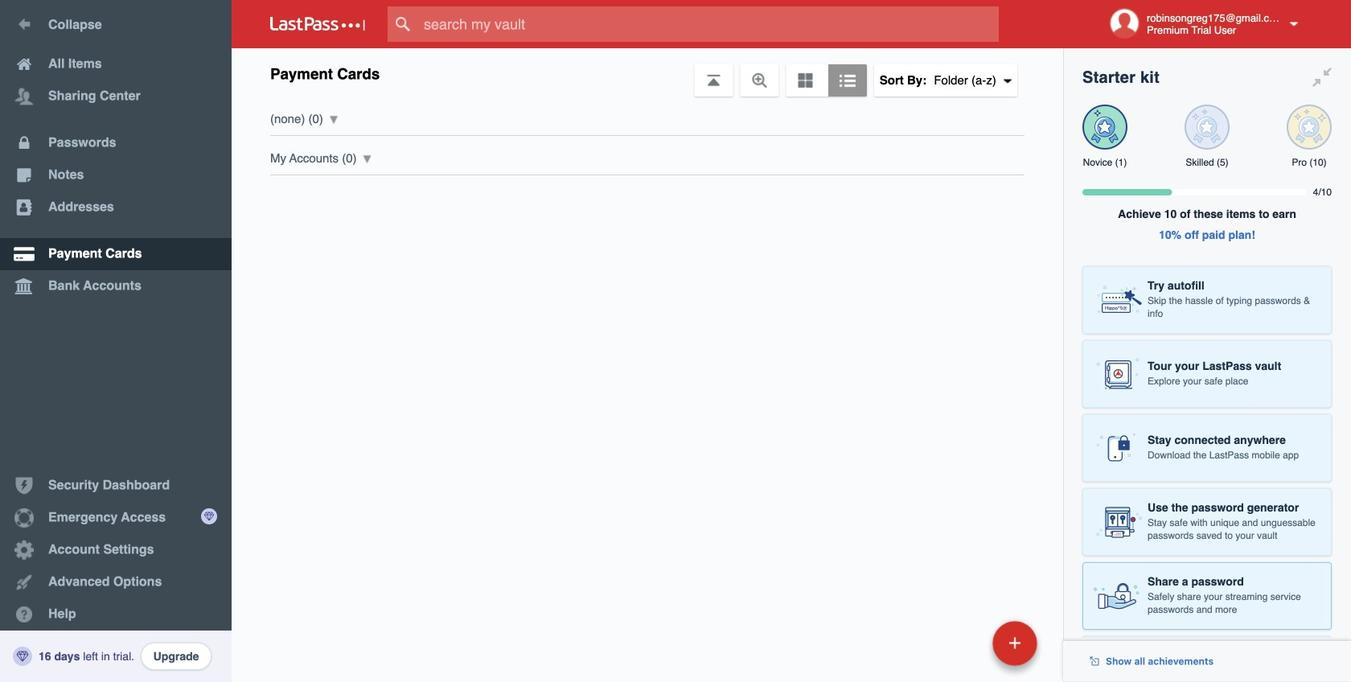 Task type: vqa. For each thing, say whether or not it's contained in the screenshot.
caret right icon
no



Task type: describe. For each thing, give the bounding box(es) containing it.
main navigation navigation
[[0, 0, 232, 682]]

vault options navigation
[[232, 48, 1063, 97]]



Task type: locate. For each thing, give the bounding box(es) containing it.
new item navigation
[[882, 616, 1047, 682]]

search my vault text field
[[388, 6, 1030, 42]]

new item element
[[882, 620, 1043, 666]]

lastpass image
[[270, 17, 365, 31]]

Search search field
[[388, 6, 1030, 42]]



